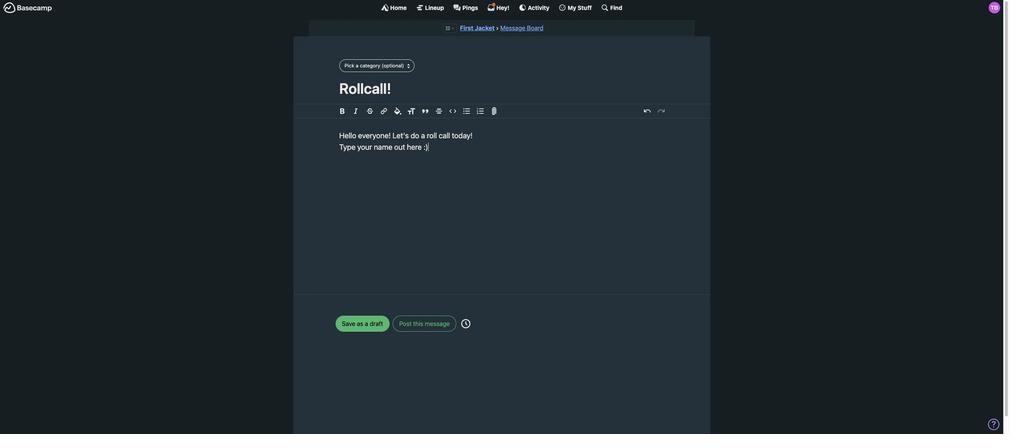 Task type: describe. For each thing, give the bounding box(es) containing it.
board
[[527, 25, 544, 31]]

first
[[460, 25, 474, 31]]

schedule this to post later image
[[462, 319, 471, 328]]

pick a category (optional)
[[345, 62, 404, 69]]

:)
[[424, 142, 428, 151]]

› message board
[[496, 25, 544, 31]]

activity link
[[519, 4, 550, 11]]

hey!
[[497, 4, 510, 11]]

first jacket link
[[460, 25, 495, 31]]

Write away… text field
[[316, 119, 687, 285]]

lineup link
[[416, 4, 444, 11]]

save
[[342, 320, 356, 327]]

my
[[568, 4, 577, 11]]

hello everyone! let's do a roll call today! type your name out here :)
[[339, 131, 473, 151]]

switch accounts image
[[3, 2, 52, 14]]

as
[[357, 320, 363, 327]]

my stuff button
[[559, 4, 592, 11]]

post this message button
[[393, 316, 457, 332]]

first jacket
[[460, 25, 495, 31]]

this
[[413, 320, 423, 327]]

here
[[407, 142, 422, 151]]

pings button
[[453, 4, 478, 11]]

your
[[358, 142, 372, 151]]

tyler black image
[[989, 2, 1001, 13]]

a inside hello everyone! let's do a roll call today! type your name out here :)
[[421, 131, 425, 140]]

(optional)
[[382, 62, 404, 69]]

message
[[501, 25, 526, 31]]

jacket
[[475, 25, 495, 31]]

0 vertical spatial a
[[356, 62, 359, 69]]

my stuff
[[568, 4, 592, 11]]

find button
[[601, 4, 623, 11]]



Task type: vqa. For each thing, say whether or not it's contained in the screenshot.
Docs
no



Task type: locate. For each thing, give the bounding box(es) containing it.
message
[[425, 320, 450, 327]]

find
[[611, 4, 623, 11]]

activity
[[528, 4, 550, 11]]

save as a draft button
[[336, 316, 390, 332]]

type
[[339, 142, 356, 151]]

today!
[[452, 131, 473, 140]]

2 horizontal spatial a
[[421, 131, 425, 140]]

save as a draft
[[342, 320, 383, 327]]

hello
[[339, 131, 356, 140]]

1 vertical spatial a
[[421, 131, 425, 140]]

main element
[[0, 0, 1004, 15]]

everyone!
[[358, 131, 391, 140]]

draft
[[370, 320, 383, 327]]

stuff
[[578, 4, 592, 11]]

pick
[[345, 62, 355, 69]]

a right as
[[365, 320, 368, 327]]

message board link
[[501, 25, 544, 31]]

post this message
[[399, 320, 450, 327]]

a right "do"
[[421, 131, 425, 140]]

category
[[360, 62, 381, 69]]

lineup
[[425, 4, 444, 11]]

roll
[[427, 131, 437, 140]]

a right pick
[[356, 62, 359, 69]]

1 horizontal spatial a
[[365, 320, 368, 327]]

0 horizontal spatial a
[[356, 62, 359, 69]]

Type a title… text field
[[339, 80, 664, 97]]

name
[[374, 142, 393, 151]]

hey! button
[[488, 3, 510, 11]]

out
[[394, 142, 405, 151]]

do
[[411, 131, 419, 140]]

let's
[[393, 131, 409, 140]]

home
[[390, 4, 407, 11]]

post
[[399, 320, 412, 327]]

a
[[356, 62, 359, 69], [421, 131, 425, 140], [365, 320, 368, 327]]

call
[[439, 131, 450, 140]]

pings
[[463, 4, 478, 11]]

pick a category (optional) button
[[339, 60, 415, 72]]

home link
[[381, 4, 407, 11]]

›
[[496, 25, 499, 31]]

2 vertical spatial a
[[365, 320, 368, 327]]



